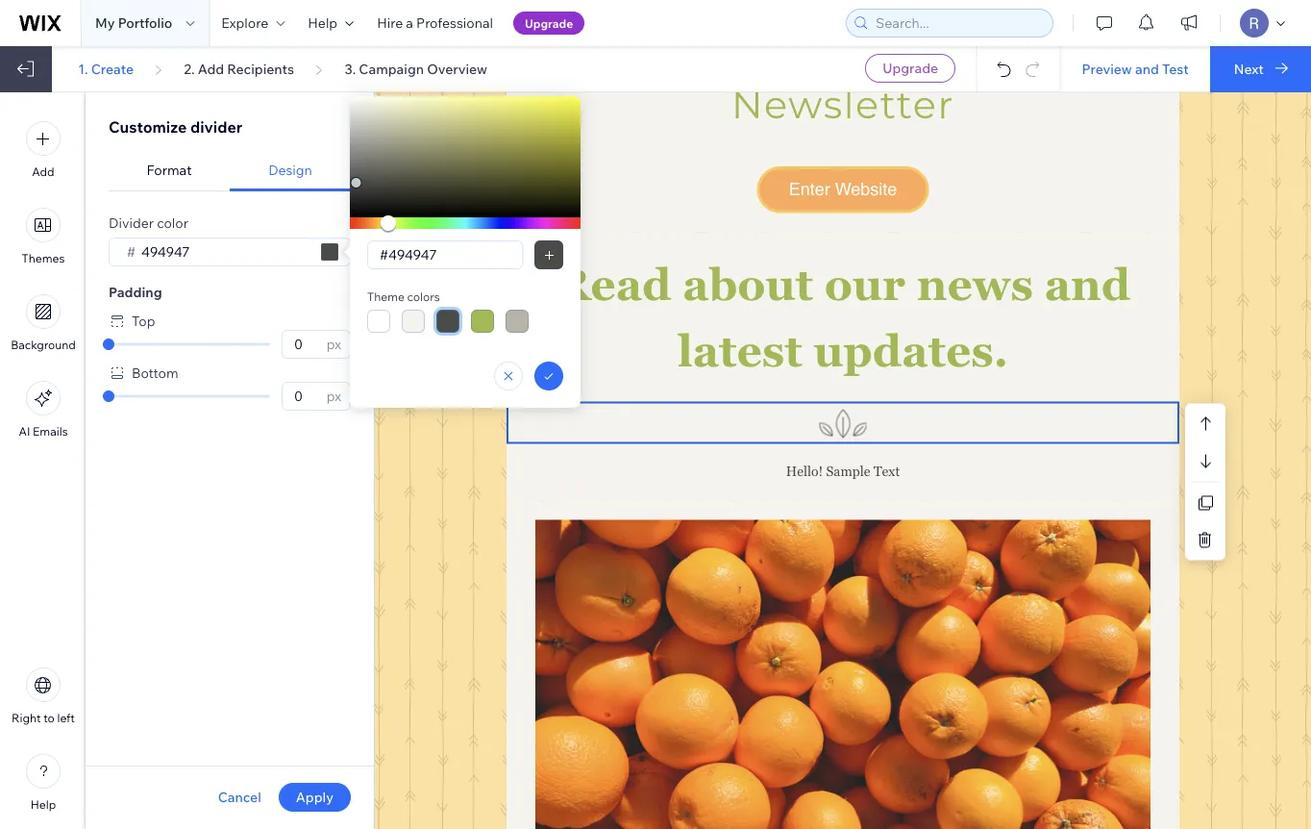 Task type: locate. For each thing, give the bounding box(es) containing it.
add
[[198, 60, 224, 77], [32, 164, 54, 179]]

divider
[[109, 214, 154, 231]]

1 vertical spatial px
[[327, 388, 341, 404]]

1 vertical spatial help button
[[26, 754, 61, 812]]

website
[[835, 179, 898, 199]]

explore
[[222, 14, 269, 31]]

upgrade button right professional
[[514, 12, 585, 35]]

help button down the right to left
[[26, 754, 61, 812]]

0 vertical spatial add
[[198, 60, 224, 77]]

0 vertical spatial px
[[327, 336, 341, 352]]

add up the themes button
[[32, 164, 54, 179]]

themes button
[[22, 208, 65, 265]]

3. campaign overview
[[345, 60, 488, 77]]

None text field
[[289, 331, 321, 358], [289, 383, 321, 410], [289, 331, 321, 358], [289, 383, 321, 410]]

px
[[327, 336, 341, 352], [327, 388, 341, 404]]

1 horizontal spatial and
[[1136, 60, 1160, 77]]

0 vertical spatial and
[[1136, 60, 1160, 77]]

0 horizontal spatial and
[[1045, 260, 1131, 310]]

upgrade right professional
[[525, 16, 573, 30]]

latest
[[678, 326, 803, 376]]

professional
[[417, 14, 493, 31]]

upgrade down the search... field at the right top of the page
[[883, 60, 939, 76]]

0 vertical spatial help button
[[297, 0, 366, 46]]

2.
[[184, 60, 195, 77]]

add inside 'button'
[[32, 164, 54, 179]]

help button
[[297, 0, 366, 46], [26, 754, 61, 812]]

1 horizontal spatial help
[[308, 14, 338, 31]]

and
[[1136, 60, 1160, 77], [1045, 260, 1131, 310]]

upgrade button
[[514, 12, 585, 35], [866, 54, 956, 83]]

upgrade button down the search... field at the right top of the page
[[866, 54, 956, 83]]

help button up 3.
[[297, 0, 366, 46]]

No fill field
[[374, 241, 516, 268]]

1.
[[78, 60, 88, 77]]

2. add recipients link
[[184, 60, 294, 77]]

add button
[[26, 121, 61, 179]]

1 vertical spatial upgrade button
[[866, 54, 956, 83]]

top
[[132, 313, 155, 329]]

preview and test
[[1082, 60, 1190, 77]]

updates.
[[814, 326, 1009, 376]]

0 horizontal spatial upgrade
[[525, 16, 573, 30]]

help down the right to left
[[31, 797, 56, 812]]

1 vertical spatial and
[[1045, 260, 1131, 310]]

hello! sample text
[[787, 464, 900, 479]]

1. create link
[[78, 60, 134, 77]]

format button
[[109, 150, 230, 191]]

help left hire at the top
[[308, 14, 338, 31]]

design button
[[230, 150, 351, 191]]

tab list
[[109, 150, 351, 191]]

background button
[[11, 294, 76, 352]]

0 horizontal spatial upgrade button
[[514, 12, 585, 35]]

help
[[308, 14, 338, 31], [31, 797, 56, 812]]

3. campaign overview link
[[345, 60, 488, 77]]

read about our news and latest updates.
[[556, 260, 1143, 376]]

1 horizontal spatial add
[[198, 60, 224, 77]]

hire
[[377, 14, 403, 31]]

design
[[268, 162, 312, 178]]

1 vertical spatial upgrade
[[883, 60, 939, 76]]

apply
[[296, 789, 334, 805]]

left
[[57, 711, 75, 725]]

0 horizontal spatial add
[[32, 164, 54, 179]]

colors
[[407, 289, 440, 304]]

0 horizontal spatial help button
[[26, 754, 61, 812]]

ai emails button
[[19, 381, 68, 439]]

px for top
[[327, 336, 341, 352]]

1 horizontal spatial upgrade
[[883, 60, 939, 76]]

1 horizontal spatial help button
[[297, 0, 366, 46]]

None field
[[136, 239, 315, 265]]

a
[[406, 14, 414, 31]]

px for bottom
[[327, 388, 341, 404]]

add right 2.
[[198, 60, 224, 77]]

next
[[1235, 60, 1265, 77]]

3.
[[345, 60, 356, 77]]

1 vertical spatial add
[[32, 164, 54, 179]]

ai emails
[[19, 424, 68, 439]]

0 vertical spatial upgrade button
[[514, 12, 585, 35]]

0 vertical spatial help
[[308, 14, 338, 31]]

upgrade
[[525, 16, 573, 30], [883, 60, 939, 76]]

0 horizontal spatial help
[[31, 797, 56, 812]]

1 px from the top
[[327, 336, 341, 352]]

2 px from the top
[[327, 388, 341, 404]]



Task type: describe. For each thing, give the bounding box(es) containing it.
test
[[1163, 60, 1190, 77]]

background
[[11, 338, 76, 352]]

text
[[874, 464, 900, 479]]

color
[[157, 214, 189, 231]]

right
[[12, 711, 41, 725]]

sample
[[827, 464, 871, 479]]

enter website
[[789, 179, 898, 199]]

news
[[917, 260, 1034, 310]]

cancel button
[[218, 789, 261, 806]]

#
[[127, 243, 136, 260]]

divider
[[190, 117, 243, 137]]

enter website link
[[760, 169, 927, 209]]

1 vertical spatial help
[[31, 797, 56, 812]]

1 horizontal spatial upgrade button
[[866, 54, 956, 83]]

enter
[[789, 179, 831, 199]]

my portfolio
[[95, 14, 172, 31]]

right to left button
[[12, 667, 75, 725]]

customize divider
[[109, 117, 243, 137]]

read
[[556, 260, 672, 310]]

apply button
[[279, 783, 351, 812]]

cancel
[[218, 789, 261, 805]]

hire a professional link
[[366, 0, 505, 46]]

tab list containing format
[[109, 150, 351, 191]]

newsletter
[[732, 81, 955, 128]]

my
[[95, 14, 115, 31]]

bottom
[[132, 365, 178, 381]]

format
[[147, 162, 192, 178]]

hire a professional
[[377, 14, 493, 31]]

overview
[[427, 60, 488, 77]]

about
[[683, 260, 814, 310]]

campaign
[[359, 60, 424, 77]]

preview
[[1082, 60, 1133, 77]]

divider color
[[109, 214, 189, 231]]

create
[[91, 60, 134, 77]]

ai
[[19, 424, 30, 439]]

recipients
[[227, 60, 294, 77]]

1. create
[[78, 60, 134, 77]]

portfolio
[[118, 14, 172, 31]]

0 vertical spatial upgrade
[[525, 16, 573, 30]]

right to left
[[12, 711, 75, 725]]

Search... field
[[870, 10, 1047, 37]]

next button
[[1211, 46, 1312, 92]]

emails
[[33, 424, 68, 439]]

theme colors
[[367, 289, 440, 304]]

padding
[[109, 284, 162, 301]]

2. add recipients
[[184, 60, 294, 77]]

theme
[[367, 289, 405, 304]]

our
[[825, 260, 906, 310]]

customize
[[109, 117, 187, 137]]

and inside read about our news and latest updates.
[[1045, 260, 1131, 310]]

themes
[[22, 251, 65, 265]]

to
[[44, 711, 55, 725]]

hello!
[[787, 464, 823, 479]]



Task type: vqa. For each thing, say whether or not it's contained in the screenshot.
great
no



